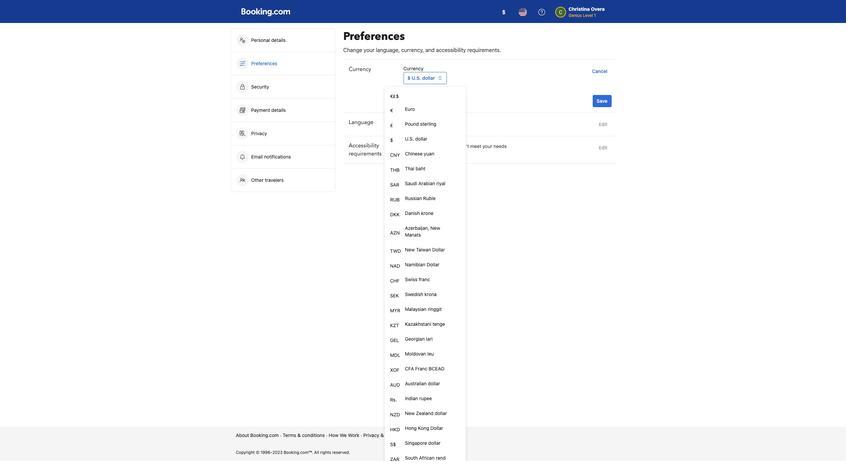 Task type: vqa. For each thing, say whether or not it's contained in the screenshot.


Task type: locate. For each thing, give the bounding box(es) containing it.
0 horizontal spatial privacy
[[251, 130, 267, 136]]

& left "cookie"
[[381, 432, 384, 438]]

0 vertical spatial your
[[364, 47, 375, 53]]

1 horizontal spatial your
[[483, 143, 493, 149]]

your
[[364, 47, 375, 53], [483, 143, 493, 149]]

2 currency from the left
[[404, 66, 424, 71]]

manats
[[405, 232, 421, 238]]

2 edit button from the top
[[597, 142, 611, 154]]

nad
[[390, 263, 400, 269]]

2 vertical spatial new
[[405, 410, 415, 416]]

0 vertical spatial u.s.
[[412, 75, 421, 81]]

lari
[[426, 336, 433, 342]]

indian
[[405, 396, 419, 401]]

chinese yuan
[[405, 151, 435, 157]]

s$
[[390, 442, 396, 447]]

dollar right taiwan
[[433, 247, 445, 253]]

preferences up language,
[[344, 29, 405, 44]]

0 vertical spatial details
[[271, 37, 286, 43]]

details for payment details
[[272, 107, 286, 113]]

cancel
[[593, 68, 608, 74]]

details right payment
[[272, 107, 286, 113]]

meet
[[471, 143, 482, 149]]

€£$ button
[[385, 88, 466, 102]]

privacy for privacy
[[251, 130, 267, 136]]

about booking.com
[[236, 432, 279, 438]]

0 vertical spatial edit
[[599, 121, 608, 127]]

arabian
[[419, 181, 436, 186]]

swiss
[[405, 277, 418, 282]]

kong
[[418, 425, 430, 431]]

azerbaijan,
[[405, 225, 430, 231]]

terms & conditions link
[[283, 432, 325, 439]]

1 horizontal spatial currency
[[404, 66, 424, 71]]

moldovan leu
[[405, 351, 434, 357]]

1 & from the left
[[298, 432, 301, 438]]

rs.
[[390, 397, 397, 403]]

riyal
[[437, 181, 446, 186]]

dollar up out
[[416, 136, 428, 142]]

hong
[[405, 425, 417, 431]]

2 vertical spatial dollar
[[431, 425, 444, 431]]

0 horizontal spatial $
[[390, 137, 393, 143]]

south african rand button
[[385, 451, 466, 461]]

0 vertical spatial new
[[431, 225, 441, 231]]

level
[[584, 13, 593, 18]]

accessibility requirements
[[349, 142, 382, 158]]

leu
[[428, 351, 434, 357]]

2 details from the top
[[272, 107, 286, 113]]

privacy down payment
[[251, 130, 267, 136]]

currency down change
[[349, 66, 371, 73]]

requirements.
[[468, 47, 502, 53]]

dollar right zealand
[[435, 410, 447, 416]]

edit for language
[[599, 121, 608, 127]]

overa
[[592, 6, 605, 12]]

privacy right work
[[364, 432, 380, 438]]

chinese
[[405, 151, 423, 157]]

email
[[251, 154, 263, 160]]

booking.com™.
[[284, 450, 313, 455]]

payment
[[251, 107, 270, 113]]

your right the meet
[[483, 143, 493, 149]]

1 horizontal spatial $
[[408, 75, 411, 81]]

u.s. up filter on the top left
[[405, 136, 414, 142]]

copyright
[[236, 450, 255, 455]]

0 horizontal spatial your
[[364, 47, 375, 53]]

other travelers link
[[231, 169, 335, 192]]

franc
[[419, 277, 430, 282]]

dollar for u.s.
[[416, 136, 428, 142]]

your inside preferences change your language, currency, and accessibility requirements.
[[364, 47, 375, 53]]

0 vertical spatial edit button
[[597, 118, 611, 130]]

new inside azerbaijan, new manats
[[431, 225, 441, 231]]

preferences link
[[231, 52, 335, 75]]

0 vertical spatial privacy
[[251, 130, 267, 136]]

dollar down help
[[429, 440, 441, 446]]

1 details from the top
[[271, 37, 286, 43]]

dollar up help
[[431, 425, 444, 431]]

1 currency from the left
[[349, 66, 371, 73]]

currency
[[349, 66, 371, 73], [404, 66, 424, 71]]

edit button for accessibility requirements
[[597, 142, 611, 154]]

0 vertical spatial dollar
[[433, 247, 445, 253]]

filter
[[404, 143, 415, 149]]

€
[[390, 108, 393, 113]]

preferences down personal
[[251, 61, 278, 66]]

0 horizontal spatial currency
[[349, 66, 371, 73]]

new for taiwan
[[405, 247, 415, 253]]

new left taiwan
[[405, 247, 415, 253]]

kazakhstani tenge
[[405, 321, 445, 327]]

1 vertical spatial preferences
[[251, 61, 278, 66]]

1 vertical spatial dollar
[[427, 262, 440, 267]]

terms & conditions
[[283, 432, 325, 438]]

thb
[[390, 167, 400, 173]]

pound sterling
[[405, 121, 437, 127]]

1 vertical spatial new
[[405, 247, 415, 253]]

edit
[[599, 121, 608, 127], [599, 145, 608, 150]]

0 vertical spatial $
[[503, 9, 506, 15]]

new down krone
[[431, 225, 441, 231]]

language
[[349, 119, 374, 126]]

dollar down new taiwan dollar
[[427, 262, 440, 267]]

1 vertical spatial edit button
[[597, 142, 611, 154]]

details inside "link"
[[272, 107, 286, 113]]

change
[[344, 47, 363, 53]]

rupee
[[420, 396, 432, 401]]

namibian
[[405, 262, 426, 267]]

dollar up €£$ button
[[423, 75, 435, 81]]

hong kong dollar
[[405, 425, 444, 431]]

malaysian
[[405, 306, 427, 312]]

0 horizontal spatial &
[[298, 432, 301, 438]]

1 horizontal spatial preferences
[[344, 29, 405, 44]]

myr
[[390, 308, 401, 313]]

edit button
[[597, 118, 611, 130], [597, 142, 611, 154]]

accessibility
[[349, 142, 379, 149]]

1 vertical spatial details
[[272, 107, 286, 113]]

2 horizontal spatial $
[[503, 9, 506, 15]]

cancel button
[[590, 65, 611, 77]]

privacy & cookie statement link
[[364, 432, 424, 439]]

1 edit button from the top
[[597, 118, 611, 130]]

2 edit from the top
[[599, 145, 608, 150]]

work
[[348, 432, 360, 438]]

details right personal
[[271, 37, 286, 43]]

preferences
[[344, 29, 405, 44], [251, 61, 278, 66]]

sek
[[390, 293, 399, 299]]

hkd
[[390, 427, 400, 432]]

u.s. up €£$ button
[[412, 75, 421, 81]]

0 horizontal spatial preferences
[[251, 61, 278, 66]]

reserved.
[[333, 450, 351, 455]]

1 horizontal spatial &
[[381, 432, 384, 438]]

preferences inside preferences change your language, currency, and accessibility requirements.
[[344, 29, 405, 44]]

$
[[503, 9, 506, 15], [408, 75, 411, 81], [390, 137, 393, 143]]

2 & from the left
[[381, 432, 384, 438]]

your right change
[[364, 47, 375, 53]]

new for zealand
[[405, 410, 415, 416]]

we
[[340, 432, 347, 438]]

pound
[[405, 121, 419, 127]]

1 vertical spatial your
[[483, 143, 493, 149]]

preferences for preferences
[[251, 61, 278, 66]]

christina
[[569, 6, 590, 12]]

cookie
[[385, 432, 401, 438]]

dollar for kong
[[431, 425, 444, 431]]

mdl
[[390, 352, 401, 358]]

1 vertical spatial privacy
[[364, 432, 380, 438]]

bceao
[[429, 366, 445, 372]]

georgian
[[405, 336, 425, 342]]

& right terms
[[298, 432, 301, 438]]

1 horizontal spatial privacy
[[364, 432, 380, 438]]

1 edit from the top
[[599, 121, 608, 127]]

currency up $ u.s. dollar
[[404, 66, 424, 71]]

russian
[[405, 195, 422, 201]]

notifications
[[264, 154, 291, 160]]

new right nzd
[[405, 410, 415, 416]]

1 vertical spatial edit
[[599, 145, 608, 150]]

dollar down bceao
[[428, 381, 440, 386]]

edit for accessibility requirements
[[599, 145, 608, 150]]

russian ruble
[[405, 195, 436, 201]]

0 vertical spatial preferences
[[344, 29, 405, 44]]

tenge
[[433, 321, 445, 327]]

krona
[[425, 291, 437, 297]]

thai baht
[[405, 166, 426, 171]]

australian
[[405, 381, 427, 386]]

requirements
[[349, 150, 382, 158]]



Task type: describe. For each thing, give the bounding box(es) containing it.
zealand
[[416, 410, 434, 416]]

krone
[[422, 210, 434, 216]]

& for terms
[[298, 432, 301, 438]]

accessibility
[[436, 47, 466, 53]]

preferences for preferences change your language, currency, and accessibility requirements.
[[344, 29, 405, 44]]

edit button for language
[[597, 118, 611, 130]]

details for personal details
[[271, 37, 286, 43]]

save button
[[593, 95, 612, 107]]

help center
[[429, 432, 455, 438]]

preferences change your language, currency, and accessibility requirements.
[[344, 29, 502, 53]]

statement
[[402, 432, 424, 438]]

booking.com
[[251, 432, 279, 438]]

indian rupee
[[405, 396, 432, 401]]

other travelers
[[251, 177, 284, 183]]

about booking.com link
[[236, 432, 279, 439]]

how we work
[[329, 432, 360, 438]]

azn
[[390, 230, 400, 236]]

cny
[[390, 152, 400, 158]]

saudi arabian riyal
[[405, 181, 446, 186]]

needs
[[494, 143, 507, 149]]

malaysian ringgit
[[405, 306, 442, 312]]

conditions
[[302, 432, 325, 438]]

swedish krona
[[405, 291, 437, 297]]

baht
[[416, 166, 426, 171]]

1 vertical spatial $
[[408, 75, 411, 81]]

franc
[[416, 366, 428, 372]]

terms
[[283, 432, 296, 438]]

genius
[[569, 13, 582, 18]]

payment details link
[[231, 99, 335, 122]]

u.s. dollar
[[405, 136, 428, 142]]

cfa
[[405, 366, 414, 372]]

& for privacy
[[381, 432, 384, 438]]

kazakhstani
[[405, 321, 432, 327]]

other
[[251, 177, 264, 183]]

yuan
[[424, 151, 435, 157]]

$ u.s. dollar
[[408, 75, 435, 81]]

english
[[437, 120, 452, 126]]

rights
[[320, 450, 331, 455]]

personal details link
[[231, 29, 335, 52]]

euro
[[405, 106, 415, 112]]

travelers
[[265, 177, 284, 183]]

email notifications
[[251, 154, 291, 160]]

dollar for taiwan
[[433, 247, 445, 253]]

danish krone
[[405, 210, 434, 216]]

aud
[[390, 382, 400, 388]]

saudi
[[405, 181, 418, 186]]

privacy link
[[231, 122, 335, 145]]

kzt
[[390, 323, 400, 328]]

language,
[[376, 47, 400, 53]]

$ inside $ button
[[503, 9, 506, 15]]

american
[[415, 120, 435, 126]]

currency,
[[402, 47, 424, 53]]

out
[[416, 143, 423, 149]]

taiwan
[[416, 247, 431, 253]]

that
[[448, 143, 457, 149]]

help
[[429, 432, 439, 438]]

twd
[[390, 248, 401, 254]]

rub
[[390, 197, 400, 203]]

don't
[[458, 143, 469, 149]]

help center link
[[429, 432, 455, 439]]

dollar for singapore
[[429, 440, 441, 446]]

gel
[[390, 337, 399, 343]]

2 vertical spatial $
[[390, 137, 393, 143]]

security
[[251, 84, 269, 90]]

privacy for privacy & cookie statement
[[364, 432, 380, 438]]

african
[[419, 455, 435, 461]]

moldovan
[[405, 351, 427, 357]]

sar
[[390, 182, 400, 188]]

1 vertical spatial u.s.
[[405, 136, 414, 142]]

1
[[595, 13, 596, 18]]

©
[[256, 450, 260, 455]]

cfa franc bceao
[[405, 366, 445, 372]]

personal details
[[251, 37, 286, 43]]

nzd
[[390, 412, 400, 418]]

sterling
[[421, 121, 437, 127]]

dollar for australian
[[428, 381, 440, 386]]

xof
[[390, 367, 400, 373]]

ringgit
[[428, 306, 442, 312]]

£
[[390, 122, 393, 128]]

personal
[[251, 37, 270, 43]]

new zealand dollar
[[405, 410, 447, 416]]

chf
[[390, 278, 400, 284]]

swedish
[[405, 291, 424, 297]]

€£$
[[390, 93, 399, 99]]

ruble
[[424, 195, 436, 201]]

security link
[[231, 75, 335, 98]]



